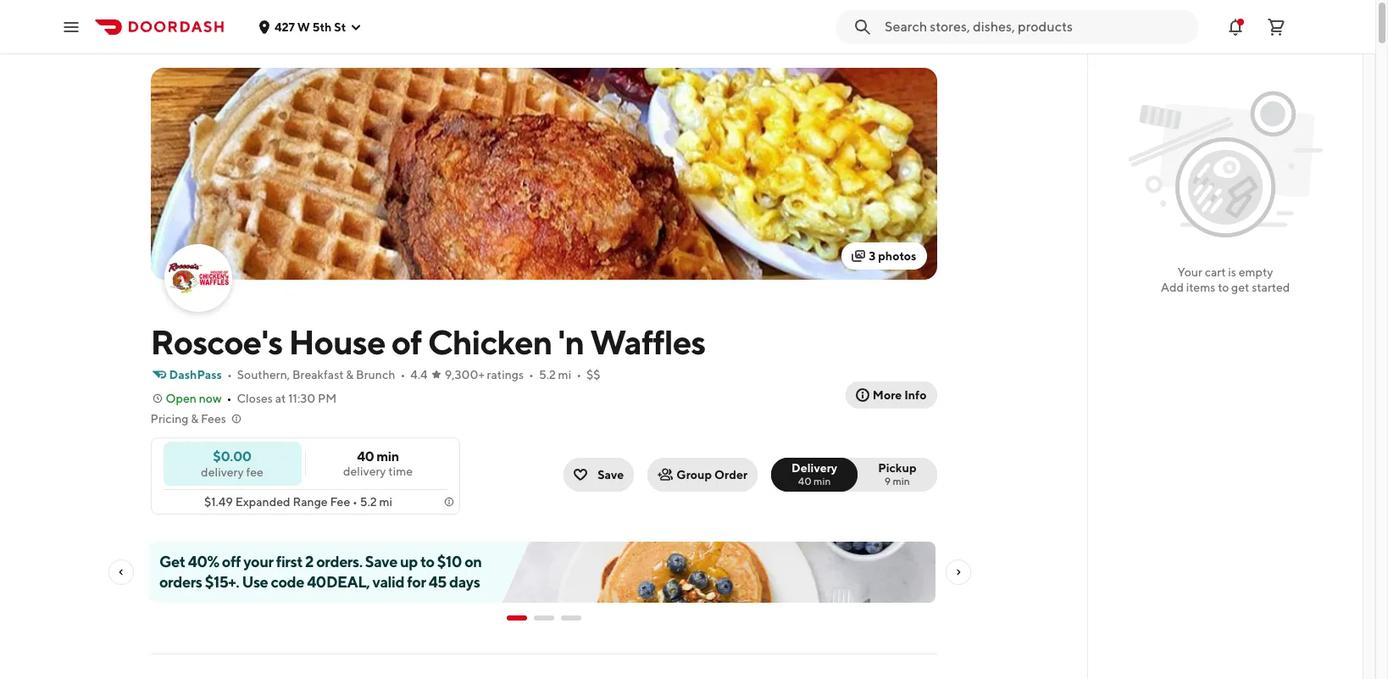 Task type: locate. For each thing, give the bounding box(es) containing it.
for
[[407, 573, 426, 591]]

pickup 9 min
[[879, 461, 917, 487]]

min down brunch
[[377, 449, 399, 465]]

1 delivery from the left
[[343, 465, 386, 478]]

Store search: begin typing to search for stores available on DoorDash text field
[[885, 17, 1189, 36]]

1 horizontal spatial delivery
[[343, 465, 386, 478]]

1 horizontal spatial 5.2
[[539, 368, 556, 382]]

started
[[1253, 281, 1291, 294]]

save inside button
[[598, 468, 624, 481]]

427 w 5th st button
[[258, 20, 363, 33]]

5.2 right ratings
[[539, 368, 556, 382]]

select promotional banner element
[[507, 603, 581, 633]]

$1.49 expanded range fee • 5.2 mi
[[204, 495, 393, 509]]

min for delivery
[[814, 474, 831, 487]]

40deal,
[[307, 573, 370, 591]]

mi down time
[[379, 495, 393, 509]]

427
[[275, 20, 295, 33]]

•
[[227, 368, 232, 382], [401, 368, 406, 382], [529, 368, 534, 382], [577, 368, 582, 382], [227, 392, 232, 405], [353, 495, 358, 509]]

40 left time
[[357, 449, 374, 465]]

2 delivery from the left
[[201, 465, 244, 479]]

0 horizontal spatial save
[[365, 553, 397, 571]]

delivery 40 min
[[792, 461, 838, 487]]

• right the 'fee'
[[353, 495, 358, 509]]

valid
[[372, 573, 404, 591]]

0 horizontal spatial mi
[[379, 495, 393, 509]]

• left $$
[[577, 368, 582, 382]]

delivery down "$0.00"
[[201, 465, 244, 479]]

5.2
[[539, 368, 556, 382], [360, 495, 377, 509]]

group order
[[677, 468, 748, 481]]

& left fees
[[191, 412, 199, 426]]

notification bell image
[[1226, 17, 1247, 37]]

1 vertical spatial save
[[365, 553, 397, 571]]

brunch
[[356, 368, 396, 382]]

save left group
[[598, 468, 624, 481]]

0 horizontal spatial &
[[191, 412, 199, 426]]

pickup
[[879, 461, 917, 474]]

9,300+ ratings •
[[445, 368, 534, 382]]

delivery
[[343, 465, 386, 478], [201, 465, 244, 479]]

$0.00 delivery fee
[[201, 448, 264, 479]]

1 horizontal spatial &
[[346, 368, 354, 382]]

11:30
[[288, 392, 316, 405]]

0 horizontal spatial to
[[420, 553, 434, 571]]

& left brunch
[[346, 368, 354, 382]]

to inside get 40% off your first 2 orders. save up to $10 on orders $15+.  use code 40deal, valid for 45 days
[[420, 553, 434, 571]]

1 horizontal spatial 40
[[799, 474, 812, 487]]

save up valid on the bottom of the page
[[365, 553, 397, 571]]

$10
[[437, 553, 462, 571]]

add
[[1161, 281, 1185, 294]]

3 photos
[[869, 249, 917, 263]]

3 photos button
[[842, 243, 927, 270]]

0 vertical spatial to
[[1219, 281, 1230, 294]]

off
[[222, 553, 240, 571]]

st
[[334, 20, 346, 33]]

5th
[[313, 20, 332, 33]]

mi
[[558, 368, 572, 382], [379, 495, 393, 509]]

&
[[346, 368, 354, 382], [191, 412, 199, 426]]

None radio
[[772, 457, 858, 491], [848, 457, 937, 491], [772, 457, 858, 491], [848, 457, 937, 491]]

on
[[464, 553, 482, 571]]

40 inside delivery 40 min
[[799, 474, 812, 487]]

open menu image
[[61, 17, 81, 37]]

40 right order
[[799, 474, 812, 487]]

fee
[[246, 465, 264, 479]]

min inside pickup 9 min
[[893, 474, 911, 487]]

0 horizontal spatial 40
[[357, 449, 374, 465]]

min for pickup
[[893, 474, 911, 487]]

0 horizontal spatial delivery
[[201, 465, 244, 479]]

2 horizontal spatial min
[[893, 474, 911, 487]]

min inside 40 min delivery time
[[377, 449, 399, 465]]

roscoe's
[[151, 322, 283, 362]]

use
[[242, 573, 268, 591]]

1 vertical spatial to
[[420, 553, 434, 571]]

your
[[243, 553, 273, 571]]

1 horizontal spatial min
[[814, 474, 831, 487]]

mi left $$
[[558, 368, 572, 382]]

info
[[905, 388, 927, 402]]

your cart is empty add items to get started
[[1161, 265, 1291, 294]]

1 vertical spatial 40
[[799, 474, 812, 487]]

save button
[[564, 457, 635, 491]]

0 vertical spatial save
[[598, 468, 624, 481]]

delivery left time
[[343, 465, 386, 478]]

min left 9
[[814, 474, 831, 487]]

1 horizontal spatial save
[[598, 468, 624, 481]]

order methods option group
[[772, 457, 937, 491]]

0 vertical spatial mi
[[558, 368, 572, 382]]

$0.00
[[213, 448, 252, 464]]

is
[[1229, 265, 1237, 279]]

orders
[[159, 573, 202, 591]]

more info button
[[846, 382, 937, 409]]

1 horizontal spatial mi
[[558, 368, 572, 382]]

of
[[391, 322, 422, 362]]

delivery inside the '$0.00 delivery fee'
[[201, 465, 244, 479]]

breakfast
[[292, 368, 344, 382]]

1 vertical spatial 5.2
[[360, 495, 377, 509]]

min
[[377, 449, 399, 465], [814, 474, 831, 487], [893, 474, 911, 487]]

40
[[357, 449, 374, 465], [799, 474, 812, 487]]

427 w 5th st
[[275, 20, 346, 33]]

min inside delivery 40 min
[[814, 474, 831, 487]]

5.2 right the 'fee'
[[360, 495, 377, 509]]

fees
[[201, 412, 226, 426]]

• right ratings
[[529, 368, 534, 382]]

pm
[[318, 392, 337, 405]]

to right up
[[420, 553, 434, 571]]

0 items, open order cart image
[[1267, 17, 1287, 37]]

open
[[166, 392, 197, 405]]

1 vertical spatial &
[[191, 412, 199, 426]]

0 vertical spatial 40
[[357, 449, 374, 465]]

to left get
[[1219, 281, 1230, 294]]

1 horizontal spatial to
[[1219, 281, 1230, 294]]

'n
[[558, 322, 584, 362]]

to
[[1219, 281, 1230, 294], [420, 553, 434, 571]]

$$
[[587, 368, 601, 382]]

min right 9
[[893, 474, 911, 487]]

dashpass
[[169, 368, 222, 382]]

0 horizontal spatial min
[[377, 449, 399, 465]]

save
[[598, 468, 624, 481], [365, 553, 397, 571]]

first
[[276, 553, 302, 571]]

roscoe's house of chicken 'n waffles image
[[151, 68, 937, 280], [166, 246, 230, 310]]

waffles
[[590, 322, 706, 362]]

time
[[389, 465, 413, 478]]



Task type: describe. For each thing, give the bounding box(es) containing it.
days
[[449, 573, 480, 591]]

1 vertical spatial mi
[[379, 495, 393, 509]]

southern,
[[237, 368, 290, 382]]

house
[[289, 322, 385, 362]]

40 min delivery time
[[343, 449, 413, 478]]

0 vertical spatial 5.2
[[539, 368, 556, 382]]

get
[[159, 553, 185, 571]]

more
[[873, 388, 903, 402]]

• left 4.4
[[401, 368, 406, 382]]

• right dashpass
[[227, 368, 232, 382]]

pricing
[[151, 412, 189, 426]]

• closes at 11:30 pm
[[227, 392, 337, 405]]

$1.49 expanded range fee • 5.2 mi image
[[442, 495, 456, 509]]

save inside get 40% off your first 2 orders. save up to $10 on orders $15+.  use code 40deal, valid for 45 days
[[365, 553, 397, 571]]

items
[[1187, 281, 1216, 294]]

southern, breakfast & brunch
[[237, 368, 396, 382]]

group order button
[[648, 457, 758, 491]]

• right now
[[227, 392, 232, 405]]

get 40% off your first 2 orders. save up to $10 on orders $15+.  use code 40deal, valid for 45 days
[[159, 553, 482, 591]]

dashpass •
[[169, 368, 232, 382]]

to inside your cart is empty add items to get started
[[1219, 281, 1230, 294]]

expanded
[[235, 495, 291, 509]]

now
[[199, 392, 222, 405]]

& inside button
[[191, 412, 199, 426]]

order
[[715, 468, 748, 481]]

$1.49
[[204, 495, 233, 509]]

chicken
[[428, 322, 552, 362]]

$15+.
[[204, 573, 239, 591]]

4.4
[[411, 368, 428, 382]]

3
[[869, 249, 876, 263]]

empty
[[1239, 265, 1274, 279]]

ratings
[[487, 368, 524, 382]]

9,300+
[[445, 368, 485, 382]]

closes
[[237, 392, 273, 405]]

at
[[275, 392, 286, 405]]

fee
[[330, 495, 350, 509]]

roscoe's house of chicken 'n waffles
[[151, 322, 706, 362]]

2
[[305, 553, 313, 571]]

5.2 mi • $$
[[539, 368, 601, 382]]

pricing & fees button
[[151, 410, 243, 427]]

delivery
[[792, 461, 838, 474]]

open now
[[166, 392, 222, 405]]

delivery inside 40 min delivery time
[[343, 465, 386, 478]]

40 inside 40 min delivery time
[[357, 449, 374, 465]]

get
[[1232, 281, 1250, 294]]

pricing & fees
[[151, 412, 226, 426]]

orders.
[[316, 553, 362, 571]]

up
[[400, 553, 418, 571]]

w
[[297, 20, 310, 33]]

0 vertical spatial &
[[346, 368, 354, 382]]

photos
[[879, 249, 917, 263]]

code
[[271, 573, 304, 591]]

group
[[677, 468, 712, 481]]

your
[[1178, 265, 1203, 279]]

range
[[293, 495, 328, 509]]

more info
[[873, 388, 927, 402]]

9
[[885, 474, 891, 487]]

0 horizontal spatial 5.2
[[360, 495, 377, 509]]

cart
[[1206, 265, 1227, 279]]

40%
[[188, 553, 219, 571]]

45
[[428, 573, 446, 591]]



Task type: vqa. For each thing, say whether or not it's contained in the screenshot.
the delivery
yes



